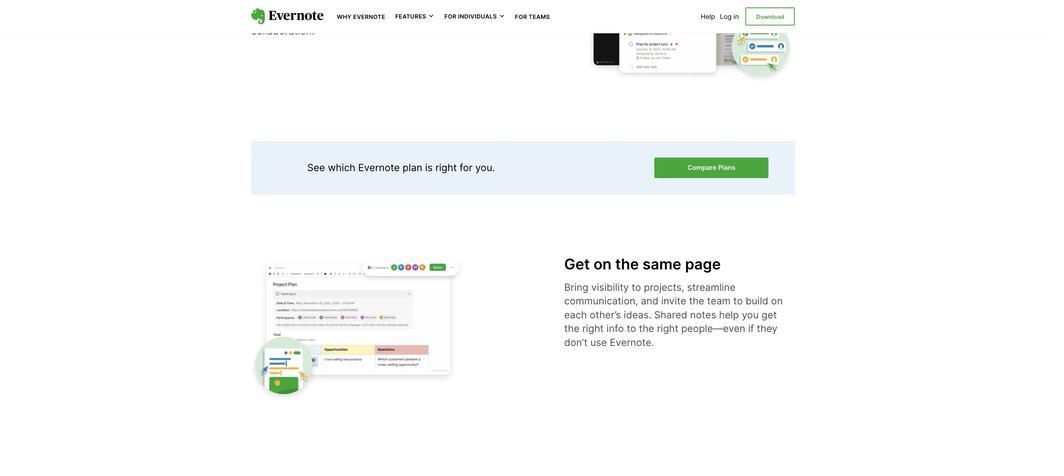 Task type: vqa. For each thing, say whether or not it's contained in the screenshot.
COMMUNICATION,
yes



Task type: describe. For each thing, give the bounding box(es) containing it.
evernote teams project planning image
[[251, 248, 466, 401]]

streamline
[[688, 282, 736, 294]]

why evernote link
[[337, 12, 386, 21]]

get
[[762, 310, 778, 321]]

other's
[[590, 310, 621, 321]]

multiple people task asignment evernote teams image
[[581, 0, 796, 89]]

for for for individuals
[[445, 13, 457, 20]]

shared
[[655, 310, 688, 321]]

teams
[[529, 13, 551, 20]]

plans
[[719, 164, 736, 172]]

get
[[565, 256, 590, 274]]

0 vertical spatial evernote
[[353, 13, 386, 20]]

for
[[460, 162, 473, 174]]

for individuals button
[[445, 12, 506, 21]]

is
[[425, 162, 433, 174]]

compare
[[688, 164, 717, 172]]

0 horizontal spatial right
[[436, 162, 457, 174]]

log
[[721, 12, 732, 21]]

1 horizontal spatial right
[[583, 323, 604, 335]]

on inside bring visibility to projects, streamline communication, and invite the team to build on each other's ideas. shared notes help you get the right info to the right people—even if they don't use evernote.
[[772, 296, 783, 308]]

projects,
[[644, 282, 685, 294]]

log in
[[721, 12, 740, 21]]

info
[[607, 323, 624, 335]]

why evernote
[[337, 13, 386, 20]]

don't
[[565, 337, 588, 349]]

features button
[[396, 12, 435, 21]]

you.
[[476, 162, 495, 174]]

1 vertical spatial to
[[734, 296, 743, 308]]

individuals
[[458, 13, 497, 20]]

and
[[641, 296, 659, 308]]

evernote.
[[610, 337, 655, 349]]

if
[[749, 323, 755, 335]]

for for for teams
[[515, 13, 528, 20]]

download
[[757, 13, 785, 20]]

see
[[307, 162, 325, 174]]

for teams
[[515, 13, 551, 20]]

0 horizontal spatial on
[[594, 256, 612, 274]]

visibility
[[592, 282, 629, 294]]

2 horizontal spatial right
[[658, 323, 679, 335]]

team
[[708, 296, 731, 308]]

bring visibility to projects, streamline communication, and invite the team to build on each other's ideas. shared notes help you get the right info to the right people—even if they don't use evernote.
[[565, 282, 783, 349]]

features
[[396, 13, 427, 20]]

communication,
[[565, 296, 639, 308]]

help link
[[701, 12, 716, 21]]

which
[[328, 162, 356, 174]]

each
[[565, 310, 587, 321]]



Task type: locate. For each thing, give the bounding box(es) containing it.
for teams link
[[515, 12, 551, 21]]

get on the same page
[[565, 256, 721, 274]]

the up 'notes'
[[690, 296, 705, 308]]

download link
[[746, 7, 796, 26]]

to up evernote.
[[627, 323, 637, 335]]

ideas.
[[624, 310, 652, 321]]

use
[[591, 337, 608, 349]]

for individuals
[[445, 13, 497, 20]]

notes
[[691, 310, 717, 321]]

for
[[445, 13, 457, 20], [515, 13, 528, 20]]

evernote right why
[[353, 13, 386, 20]]

on up visibility
[[594, 256, 612, 274]]

on
[[594, 256, 612, 274], [772, 296, 783, 308]]

right
[[436, 162, 457, 174], [583, 323, 604, 335], [658, 323, 679, 335]]

log in link
[[721, 12, 740, 21]]

on up get
[[772, 296, 783, 308]]

bring
[[565, 282, 589, 294]]

the down each
[[565, 323, 580, 335]]

people—even
[[682, 323, 746, 335]]

right down shared
[[658, 323, 679, 335]]

they
[[757, 323, 778, 335]]

evernote
[[353, 13, 386, 20], [358, 162, 400, 174]]

right right 'is'
[[436, 162, 457, 174]]

see which evernote plan is right for you.
[[307, 162, 495, 174]]

0 vertical spatial on
[[594, 256, 612, 274]]

for left individuals
[[445, 13, 457, 20]]

you
[[742, 310, 759, 321]]

to up and
[[632, 282, 642, 294]]

why
[[337, 13, 352, 20]]

the down "ideas."
[[639, 323, 655, 335]]

2 vertical spatial to
[[627, 323, 637, 335]]

build
[[746, 296, 769, 308]]

evernote logo image
[[251, 8, 324, 25]]

the up visibility
[[616, 256, 639, 274]]

help
[[720, 310, 740, 321]]

1 vertical spatial evernote
[[358, 162, 400, 174]]

plan
[[403, 162, 423, 174]]

right up use
[[583, 323, 604, 335]]

the
[[616, 256, 639, 274], [690, 296, 705, 308], [565, 323, 580, 335], [639, 323, 655, 335]]

invite
[[662, 296, 687, 308]]

0 vertical spatial to
[[632, 282, 642, 294]]

help
[[701, 12, 716, 21]]

0 horizontal spatial for
[[445, 13, 457, 20]]

in
[[734, 12, 740, 21]]

compare plans link
[[655, 158, 769, 178]]

to up 'help'
[[734, 296, 743, 308]]

same
[[643, 256, 682, 274]]

1 vertical spatial on
[[772, 296, 783, 308]]

for inside button
[[445, 13, 457, 20]]

compare plans
[[688, 164, 736, 172]]

1 horizontal spatial on
[[772, 296, 783, 308]]

for left teams
[[515, 13, 528, 20]]

to
[[632, 282, 642, 294], [734, 296, 743, 308], [627, 323, 637, 335]]

evernote left plan at the left of page
[[358, 162, 400, 174]]

page
[[686, 256, 721, 274]]

1 horizontal spatial for
[[515, 13, 528, 20]]



